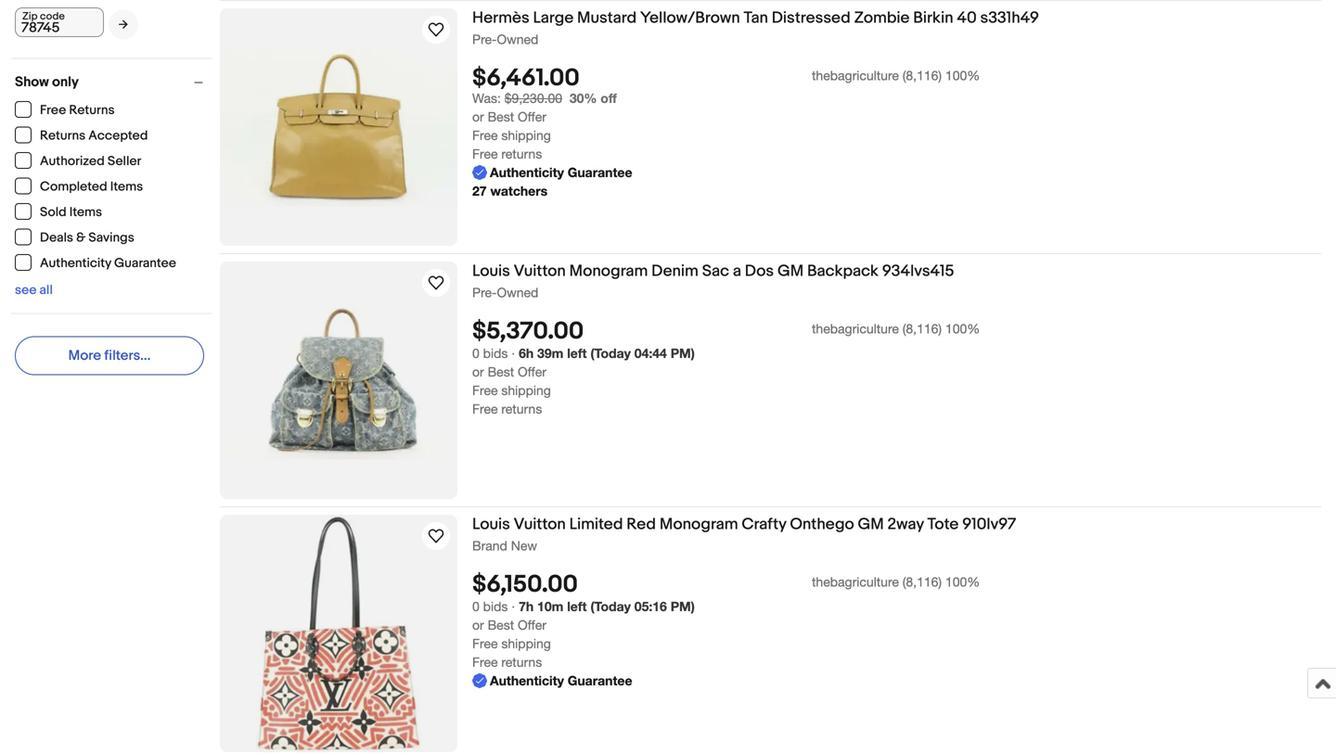 Task type: describe. For each thing, give the bounding box(es) containing it.
items for completed items
[[110, 179, 143, 195]]

pre- for $6,461.00
[[472, 32, 497, 47]]

watch louis vuitton  monogram denim sac a dos gm backpack 934lvs415 image
[[425, 272, 447, 294]]

was:
[[472, 91, 501, 106]]

see
[[15, 283, 37, 298]]

0 for thebagriculture (8,116) 100% 0 bids · 6h 39m left (today 04:44 pm) or best offer free shipping free returns
[[472, 346, 480, 361]]

left for 39m
[[567, 346, 587, 361]]

$5,370.00
[[472, 318, 584, 346]]

louis for $6,150.00
[[472, 515, 510, 535]]

returns for thebagriculture (8,116) 100% 0 bids · 6h 39m left (today 04:44 pm) or best offer free shipping free returns
[[501, 402, 542, 417]]

left for 10m
[[567, 599, 587, 615]]

large
[[533, 8, 574, 28]]

authenticity guarantee link
[[15, 254, 177, 271]]

watch louis vuitton limited red monogram crafty onthego gm 2way tote 910lv97 image
[[425, 525, 447, 548]]

birkin
[[913, 8, 954, 28]]

6h
[[519, 346, 534, 361]]

$6,150.00
[[472, 571, 578, 600]]

authorized seller
[[40, 154, 141, 169]]

returns for thebagriculture (8,116) 100% 0 bids · 7h 10m left (today 05:16 pm) or best offer free shipping free returns authenticity guarantee
[[501, 655, 542, 670]]

only
[[52, 74, 79, 90]]

910lv97
[[962, 515, 1016, 535]]

new
[[511, 538, 537, 554]]

offer for thebagriculture (8,116) 100% 0 bids · 7h 10m left (today 05:16 pm) or best offer free shipping free returns authenticity guarantee
[[518, 618, 547, 633]]

monogram inside louis vuitton limited red monogram crafty onthego gm 2way tote 910lv97 brand new
[[660, 515, 738, 535]]

best for thebagriculture (8,116) 100% 0 bids · 7h 10m left (today 05:16 pm) or best offer free shipping free returns authenticity guarantee
[[488, 618, 514, 633]]

accepted
[[88, 128, 148, 144]]

more filters... button
[[15, 336, 204, 375]]

thebagriculture (8,116) 100% 0 bids · 7h 10m left (today 05:16 pm) or best offer free shipping free returns authenticity guarantee
[[472, 575, 980, 689]]

05:16
[[635, 599, 667, 615]]

hermès large mustard yellow/brown tan distressed zombie birkin 40 s331h49 link
[[472, 8, 1321, 31]]

2way
[[888, 515, 924, 535]]

934lvs415
[[882, 262, 954, 281]]

27
[[472, 183, 487, 199]]

or for thebagriculture (8,116) 100% 0 bids · 7h 10m left (today 05:16 pm) or best offer free shipping free returns authenticity guarantee
[[472, 618, 484, 633]]

louis vuitton limited red monogram crafty onthego gm 2way tote 910lv97 brand new
[[472, 515, 1016, 554]]

free returns
[[40, 103, 115, 118]]

savings
[[89, 230, 134, 246]]

louis vuitton  monogram denim sac a dos gm backpack 934lvs415 pre-owned
[[472, 262, 954, 300]]

offer inside thebagriculture (8,116) 100% was: $9,230.00 30% off or best offer free shipping free returns authenticity guarantee 27 watchers
[[518, 109, 547, 125]]

04:44
[[635, 346, 667, 361]]

(8,116) for thebagriculture (8,116) 100% 0 bids · 7h 10m left (today 05:16 pm) or best offer free shipping free returns authenticity guarantee
[[903, 575, 942, 590]]

vuitton for $6,150.00
[[514, 515, 566, 535]]

authorized
[[40, 154, 105, 169]]

owned for $6,461.00
[[497, 32, 539, 47]]

show only
[[15, 74, 79, 90]]

mustard
[[577, 8, 637, 28]]

returns inside thebagriculture (8,116) 100% was: $9,230.00 30% off or best offer free shipping free returns authenticity guarantee 27 watchers
[[501, 146, 542, 162]]

100% for thebagriculture (8,116) 100% 0 bids · 6h 39m left (today 04:44 pm) or best offer free shipping free returns
[[946, 321, 980, 337]]

authorized seller link
[[15, 152, 142, 169]]

sac
[[702, 262, 729, 281]]

louis for $5,370.00
[[472, 262, 510, 281]]

completed items link
[[15, 178, 144, 195]]

crafty
[[742, 515, 786, 535]]

offer for thebagriculture (8,116) 100% 0 bids · 6h 39m left (today 04:44 pm) or best offer free shipping free returns
[[518, 364, 547, 380]]

authenticity inside thebagriculture (8,116) 100% 0 bids · 7h 10m left (today 05:16 pm) or best offer free shipping free returns authenticity guarantee
[[490, 673, 564, 689]]

onthego
[[790, 515, 854, 535]]

&
[[76, 230, 86, 246]]

bids for 7h
[[483, 599, 508, 615]]

thebagriculture (8,116) 100% was: $9,230.00 30% off or best offer free shipping free returns authenticity guarantee 27 watchers
[[472, 68, 980, 199]]

30%
[[570, 91, 597, 106]]

Authenticity Guarantee text field
[[472, 672, 632, 691]]

sold items link
[[15, 203, 103, 220]]

limited
[[569, 515, 623, 535]]

watchers
[[490, 183, 548, 199]]

tan
[[744, 8, 768, 28]]

show
[[15, 74, 49, 90]]

$6,461.00
[[472, 64, 580, 93]]

distressed
[[772, 8, 851, 28]]

yellow/brown
[[640, 8, 740, 28]]

vuitton for $5,370.00
[[514, 262, 566, 281]]

pre- for $5,370.00
[[472, 285, 497, 300]]

pm) for 05:16
[[671, 599, 695, 615]]

more filters...
[[68, 348, 151, 364]]

returns accepted link
[[15, 127, 149, 144]]

seller
[[108, 154, 141, 169]]

louis vuitton  monogram denim sac a dos gm backpack 934lvs415 link
[[472, 262, 1321, 284]]

off
[[601, 91, 617, 106]]

completed items
[[40, 179, 143, 195]]



Task type: vqa. For each thing, say whether or not it's contained in the screenshot.
PM)
yes



Task type: locate. For each thing, give the bounding box(es) containing it.
100%
[[946, 68, 980, 83], [946, 321, 980, 337], [946, 575, 980, 590]]

2 · from the top
[[512, 599, 515, 615]]

returns down the free returns link
[[40, 128, 86, 144]]

owned inside hermès large mustard yellow/brown tan distressed zombie birkin 40 s331h49 pre-owned
[[497, 32, 539, 47]]

brand
[[472, 538, 507, 554]]

0 vertical spatial gm
[[778, 262, 804, 281]]

2 left from the top
[[567, 599, 587, 615]]

1 · from the top
[[512, 346, 515, 361]]

offer down $9,230.00
[[518, 109, 547, 125]]

2 owned from the top
[[497, 285, 539, 300]]

0 inside thebagriculture (8,116) 100% 0 bids · 6h 39m left (today 04:44 pm) or best offer free shipping free returns
[[472, 346, 480, 361]]

· inside thebagriculture (8,116) 100% 0 bids · 6h 39m left (today 04:44 pm) or best offer free shipping free returns
[[512, 346, 515, 361]]

tote
[[928, 515, 959, 535]]

bids inside thebagriculture (8,116) 100% 0 bids · 7h 10m left (today 05:16 pm) or best offer free shipping free returns authenticity guarantee
[[483, 599, 508, 615]]

offer down the 7h
[[518, 618, 547, 633]]

or
[[472, 109, 484, 125], [472, 364, 484, 380], [472, 618, 484, 633]]

1 vertical spatial (today
[[591, 599, 631, 615]]

monogram left denim on the top of page
[[569, 262, 648, 281]]

0 vertical spatial returns
[[69, 103, 115, 118]]

best down $6,150.00
[[488, 618, 514, 633]]

1 vertical spatial ·
[[512, 599, 515, 615]]

40
[[957, 8, 977, 28]]

· inside thebagriculture (8,116) 100% 0 bids · 7h 10m left (today 05:16 pm) or best offer free shipping free returns authenticity guarantee
[[512, 599, 515, 615]]

monogram inside louis vuitton  monogram denim sac a dos gm backpack 934lvs415 pre-owned
[[569, 262, 648, 281]]

1 pm) from the top
[[671, 346, 695, 361]]

2 offer from the top
[[518, 364, 547, 380]]

louis right 'watch louis vuitton  monogram denim sac a dos gm backpack 934lvs415' icon
[[472, 262, 510, 281]]

0 horizontal spatial monogram
[[569, 262, 648, 281]]

owned inside louis vuitton  monogram denim sac a dos gm backpack 934lvs415 pre-owned
[[497, 285, 539, 300]]

left inside thebagriculture (8,116) 100% 0 bids · 7h 10m left (today 05:16 pm) or best offer free shipping free returns authenticity guarantee
[[567, 599, 587, 615]]

offer inside thebagriculture (8,116) 100% 0 bids · 7h 10m left (today 05:16 pm) or best offer free shipping free returns authenticity guarantee
[[518, 618, 547, 633]]

louis
[[472, 262, 510, 281], [472, 515, 510, 535]]

free returns link
[[15, 101, 116, 118]]

bids left the 7h
[[483, 599, 508, 615]]

0 vertical spatial pm)
[[671, 346, 695, 361]]

gm
[[778, 262, 804, 281], [858, 515, 884, 535]]

hermès large mustard yellow/brown tan distressed zombie birkin 40 s331h49 pre-owned
[[472, 8, 1039, 47]]

completed
[[40, 179, 107, 195]]

left right 10m at the left of page
[[567, 599, 587, 615]]

3 100% from the top
[[946, 575, 980, 590]]

vuitton inside louis vuitton limited red monogram crafty onthego gm 2way tote 910lv97 brand new
[[514, 515, 566, 535]]

authenticity up watchers
[[490, 165, 564, 180]]

thebagriculture inside thebagriculture (8,116) 100% 0 bids · 7h 10m left (today 05:16 pm) or best offer free shipping free returns authenticity guarantee
[[812, 575, 899, 590]]

0 vertical spatial bids
[[483, 346, 508, 361]]

0 vertical spatial authenticity
[[490, 165, 564, 180]]

best inside thebagriculture (8,116) 100% was: $9,230.00 30% off or best offer free shipping free returns authenticity guarantee 27 watchers
[[488, 109, 514, 125]]

100% for thebagriculture (8,116) 100% was: $9,230.00 30% off or best offer free shipping free returns authenticity guarantee 27 watchers
[[946, 68, 980, 83]]

100% down tote
[[946, 575, 980, 590]]

0 for thebagriculture (8,116) 100% 0 bids · 7h 10m left (today 05:16 pm) or best offer free shipping free returns authenticity guarantee
[[472, 599, 480, 615]]

1 vertical spatial items
[[69, 205, 102, 220]]

deals & savings link
[[15, 229, 135, 246]]

3 returns from the top
[[501, 655, 542, 670]]

offer inside thebagriculture (8,116) 100% 0 bids · 6h 39m left (today 04:44 pm) or best offer free shipping free returns
[[518, 364, 547, 380]]

returns inside thebagriculture (8,116) 100% 0 bids · 6h 39m left (today 04:44 pm) or best offer free shipping free returns
[[501, 402, 542, 417]]

bids left 6h
[[483, 346, 508, 361]]

louis vuitton limited red monogram crafty onthego gm 2way tote 910lv97 heading
[[472, 515, 1016, 535]]

2 shipping from the top
[[501, 383, 551, 398]]

or down $6,150.00
[[472, 618, 484, 633]]

0 left 6h
[[472, 346, 480, 361]]

free
[[40, 103, 66, 118], [472, 128, 498, 143], [472, 146, 498, 162], [472, 383, 498, 398], [472, 402, 498, 417], [472, 636, 498, 652], [472, 655, 498, 670]]

(today for 05:16
[[591, 599, 631, 615]]

s331h49
[[980, 8, 1039, 28]]

returns accepted
[[40, 128, 148, 144]]

1 vertical spatial shipping
[[501, 383, 551, 398]]

Authenticity Guarantee text field
[[472, 164, 632, 182]]

bids inside thebagriculture (8,116) 100% 0 bids · 6h 39m left (today 04:44 pm) or best offer free shipping free returns
[[483, 346, 508, 361]]

pm) inside thebagriculture (8,116) 100% 0 bids · 7h 10m left (today 05:16 pm) or best offer free shipping free returns authenticity guarantee
[[671, 599, 695, 615]]

0 vertical spatial louis
[[472, 262, 510, 281]]

2 vertical spatial authenticity
[[490, 673, 564, 689]]

sold
[[40, 205, 66, 220]]

1 vertical spatial guarantee
[[114, 256, 176, 271]]

2 bids from the top
[[483, 599, 508, 615]]

items down 'seller'
[[110, 179, 143, 195]]

shipping for thebagriculture (8,116) 100% 0 bids · 6h 39m left (today 04:44 pm) or best offer free shipping free returns
[[501, 383, 551, 398]]

shipping inside thebagriculture (8,116) 100% was: $9,230.00 30% off or best offer free shipping free returns authenticity guarantee 27 watchers
[[501, 128, 551, 143]]

1 horizontal spatial monogram
[[660, 515, 738, 535]]

offer down 6h
[[518, 364, 547, 380]]

0 vertical spatial owned
[[497, 32, 539, 47]]

authenticity down &
[[40, 256, 111, 271]]

louis vuitton  monogram denim sac a dos gm backpack 934lvs415 heading
[[472, 262, 954, 281]]

0 vertical spatial shipping
[[501, 128, 551, 143]]

7h
[[519, 599, 534, 615]]

1 vertical spatial owned
[[497, 285, 539, 300]]

(8,116) for thebagriculture (8,116) 100% was: $9,230.00 30% off or best offer free shipping free returns authenticity guarantee 27 watchers
[[903, 68, 942, 83]]

returns inside thebagriculture (8,116) 100% 0 bids · 7h 10m left (today 05:16 pm) or best offer free shipping free returns authenticity guarantee
[[501, 655, 542, 670]]

(8,116)
[[903, 68, 942, 83], [903, 321, 942, 337], [903, 575, 942, 590]]

(8,116) inside thebagriculture (8,116) 100% 0 bids · 7h 10m left (today 05:16 pm) or best offer free shipping free returns authenticity guarantee
[[903, 575, 942, 590]]

deals
[[40, 230, 73, 246]]

2 vertical spatial returns
[[501, 655, 542, 670]]

thebagriculture inside thebagriculture (8,116) 100% was: $9,230.00 30% off or best offer free shipping free returns authenticity guarantee 27 watchers
[[812, 68, 899, 83]]

2 pm) from the top
[[671, 599, 695, 615]]

2 vertical spatial offer
[[518, 618, 547, 633]]

1 vertical spatial louis
[[472, 515, 510, 535]]

0 vertical spatial thebagriculture
[[812, 68, 899, 83]]

1 vertical spatial or
[[472, 364, 484, 380]]

2 (today from the top
[[591, 599, 631, 615]]

see all
[[15, 283, 53, 298]]

vuitton up $5,370.00
[[514, 262, 566, 281]]

louis vuitton limited red monogram crafty onthego gm 2way tote 910lv97 link
[[472, 515, 1321, 538]]

or down was:
[[472, 109, 484, 125]]

100% for thebagriculture (8,116) 100% 0 bids · 7h 10m left (today 05:16 pm) or best offer free shipping free returns authenticity guarantee
[[946, 575, 980, 590]]

apply within filter image
[[119, 18, 128, 30]]

0 vertical spatial guarantee
[[568, 165, 632, 180]]

or for thebagriculture (8,116) 100% 0 bids · 6h 39m left (today 04:44 pm) or best offer free shipping free returns
[[472, 364, 484, 380]]

2 vertical spatial or
[[472, 618, 484, 633]]

authenticity down the 7h
[[490, 673, 564, 689]]

owned
[[497, 32, 539, 47], [497, 285, 539, 300]]

0 vertical spatial or
[[472, 109, 484, 125]]

0 horizontal spatial items
[[69, 205, 102, 220]]

2 pre- from the top
[[472, 285, 497, 300]]

None text field
[[15, 7, 104, 37]]

3 thebagriculture from the top
[[812, 575, 899, 590]]

(today for 04:44
[[591, 346, 631, 361]]

thebagriculture down onthego at the right
[[812, 575, 899, 590]]

(today
[[591, 346, 631, 361], [591, 599, 631, 615]]

1 vertical spatial offer
[[518, 364, 547, 380]]

· for 6h
[[512, 346, 515, 361]]

gm for $5,370.00
[[778, 262, 804, 281]]

1 shipping from the top
[[501, 128, 551, 143]]

0 vertical spatial left
[[567, 346, 587, 361]]

1 vuitton from the top
[[514, 262, 566, 281]]

3 shipping from the top
[[501, 636, 551, 652]]

louis vuitton  monogram denim sac a dos gm backpack 934lvs415 image
[[220, 301, 458, 460]]

best inside thebagriculture (8,116) 100% 0 bids · 6h 39m left (today 04:44 pm) or best offer free shipping free returns
[[488, 364, 514, 380]]

2 vertical spatial (8,116)
[[903, 575, 942, 590]]

pre- inside hermès large mustard yellow/brown tan distressed zombie birkin 40 s331h49 pre-owned
[[472, 32, 497, 47]]

authenticity inside thebagriculture (8,116) 100% was: $9,230.00 30% off or best offer free shipping free returns authenticity guarantee 27 watchers
[[490, 165, 564, 180]]

1 vertical spatial pm)
[[671, 599, 695, 615]]

dos
[[745, 262, 774, 281]]

guarantee
[[568, 165, 632, 180], [114, 256, 176, 271], [568, 673, 632, 689]]

· for 7h
[[512, 599, 515, 615]]

100% down 934lvs415
[[946, 321, 980, 337]]

39m
[[537, 346, 564, 361]]

more
[[68, 348, 101, 364]]

1 horizontal spatial gm
[[858, 515, 884, 535]]

returns up authenticity guarantee text box on the left bottom of the page
[[501, 655, 542, 670]]

1 horizontal spatial items
[[110, 179, 143, 195]]

0
[[472, 346, 480, 361], [472, 599, 480, 615]]

10m
[[537, 599, 564, 615]]

gm inside louis vuitton  monogram denim sac a dos gm backpack 934lvs415 pre-owned
[[778, 262, 804, 281]]

1 vertical spatial pre-
[[472, 285, 497, 300]]

(8,116) down 2way
[[903, 575, 942, 590]]

1 vertical spatial vuitton
[[514, 515, 566, 535]]

1 left from the top
[[567, 346, 587, 361]]

1 or from the top
[[472, 109, 484, 125]]

or down $5,370.00
[[472, 364, 484, 380]]

2 100% from the top
[[946, 321, 980, 337]]

· left the 7h
[[512, 599, 515, 615]]

thebagriculture
[[812, 68, 899, 83], [812, 321, 899, 337], [812, 575, 899, 590]]

pre-
[[472, 32, 497, 47], [472, 285, 497, 300]]

3 or from the top
[[472, 618, 484, 633]]

1 bids from the top
[[483, 346, 508, 361]]

1 thebagriculture from the top
[[812, 68, 899, 83]]

3 offer from the top
[[518, 618, 547, 633]]

shipping inside thebagriculture (8,116) 100% 0 bids · 6h 39m left (today 04:44 pm) or best offer free shipping free returns
[[501, 383, 551, 398]]

denim
[[652, 262, 699, 281]]

left
[[567, 346, 587, 361], [567, 599, 587, 615]]

left inside thebagriculture (8,116) 100% 0 bids · 6h 39m left (today 04:44 pm) or best offer free shipping free returns
[[567, 346, 587, 361]]

owned for $5,370.00
[[497, 285, 539, 300]]

1 vertical spatial 100%
[[946, 321, 980, 337]]

(8,116) inside thebagriculture (8,116) 100% was: $9,230.00 30% off or best offer free shipping free returns authenticity guarantee 27 watchers
[[903, 68, 942, 83]]

red
[[627, 515, 656, 535]]

vuitton up new
[[514, 515, 566, 535]]

1 (today from the top
[[591, 346, 631, 361]]

100% inside thebagriculture (8,116) 100% was: $9,230.00 30% off or best offer free shipping free returns authenticity guarantee 27 watchers
[[946, 68, 980, 83]]

gm inside louis vuitton limited red monogram crafty onthego gm 2way tote 910lv97 brand new
[[858, 515, 884, 535]]

show only button
[[15, 74, 212, 90]]

guarantee inside thebagriculture (8,116) 100% was: $9,230.00 30% off or best offer free shipping free returns authenticity guarantee 27 watchers
[[568, 165, 632, 180]]

2 0 from the top
[[472, 599, 480, 615]]

1 0 from the top
[[472, 346, 480, 361]]

0 horizontal spatial gm
[[778, 262, 804, 281]]

louis up brand
[[472, 515, 510, 535]]

pm) right 05:16
[[671, 599, 695, 615]]

0 vertical spatial pre-
[[472, 32, 497, 47]]

100% inside thebagriculture (8,116) 100% 0 bids · 7h 10m left (today 05:16 pm) or best offer free shipping free returns authenticity guarantee
[[946, 575, 980, 590]]

(today inside thebagriculture (8,116) 100% 0 bids · 7h 10m left (today 05:16 pm) or best offer free shipping free returns authenticity guarantee
[[591, 599, 631, 615]]

gm left 2way
[[858, 515, 884, 535]]

(today left the 04:44 at the left top of the page
[[591, 346, 631, 361]]

1 vertical spatial gm
[[858, 515, 884, 535]]

returns up authenticity guarantee text field
[[501, 146, 542, 162]]

all
[[39, 283, 53, 298]]

0 inside thebagriculture (8,116) 100% 0 bids · 7h 10m left (today 05:16 pm) or best offer free shipping free returns authenticity guarantee
[[472, 599, 480, 615]]

(today left 05:16
[[591, 599, 631, 615]]

pm) inside thebagriculture (8,116) 100% 0 bids · 6h 39m left (today 04:44 pm) or best offer free shipping free returns
[[671, 346, 695, 361]]

1 (8,116) from the top
[[903, 68, 942, 83]]

shipping down the 7h
[[501, 636, 551, 652]]

0 vertical spatial monogram
[[569, 262, 648, 281]]

best down was:
[[488, 109, 514, 125]]

·
[[512, 346, 515, 361], [512, 599, 515, 615]]

0 vertical spatial vuitton
[[514, 262, 566, 281]]

or inside thebagriculture (8,116) 100% 0 bids · 7h 10m left (today 05:16 pm) or best offer free shipping free returns authenticity guarantee
[[472, 618, 484, 633]]

2 vertical spatial best
[[488, 618, 514, 633]]

1 owned from the top
[[497, 32, 539, 47]]

hermès
[[472, 8, 530, 28]]

vuitton inside louis vuitton  monogram denim sac a dos gm backpack 934lvs415 pre-owned
[[514, 262, 566, 281]]

(8,116) down 934lvs415
[[903, 321, 942, 337]]

pm) for 04:44
[[671, 346, 695, 361]]

pm) right the 04:44 at the left top of the page
[[671, 346, 695, 361]]

gm right dos at the right
[[778, 262, 804, 281]]

$9,230.00
[[505, 91, 562, 106]]

1 vertical spatial bids
[[483, 599, 508, 615]]

1 returns from the top
[[501, 146, 542, 162]]

0 vertical spatial (8,116)
[[903, 68, 942, 83]]

1 louis from the top
[[472, 262, 510, 281]]

a
[[733, 262, 741, 281]]

1 offer from the top
[[518, 109, 547, 125]]

1 100% from the top
[[946, 68, 980, 83]]

· left 6h
[[512, 346, 515, 361]]

2 or from the top
[[472, 364, 484, 380]]

1 vertical spatial returns
[[40, 128, 86, 144]]

see all button
[[15, 283, 53, 298]]

0 vertical spatial (today
[[591, 346, 631, 361]]

louis inside louis vuitton  monogram denim sac a dos gm backpack 934lvs415 pre-owned
[[472, 262, 510, 281]]

0 vertical spatial returns
[[501, 146, 542, 162]]

deals & savings
[[40, 230, 134, 246]]

0 vertical spatial items
[[110, 179, 143, 195]]

thebagriculture inside thebagriculture (8,116) 100% 0 bids · 6h 39m left (today 04:44 pm) or best offer free shipping free returns
[[812, 321, 899, 337]]

best down $5,370.00
[[488, 364, 514, 380]]

guarantee inside thebagriculture (8,116) 100% 0 bids · 7h 10m left (today 05:16 pm) or best offer free shipping free returns authenticity guarantee
[[568, 673, 632, 689]]

returns up returns accepted
[[69, 103, 115, 118]]

owned up $5,370.00
[[497, 285, 539, 300]]

authenticity
[[490, 165, 564, 180], [40, 256, 111, 271], [490, 673, 564, 689]]

(today inside thebagriculture (8,116) 100% 0 bids · 6h 39m left (today 04:44 pm) or best offer free shipping free returns
[[591, 346, 631, 361]]

thebagriculture for thebagriculture (8,116) 100% was: $9,230.00 30% off or best offer free shipping free returns authenticity guarantee 27 watchers
[[812, 68, 899, 83]]

vuitton
[[514, 262, 566, 281], [514, 515, 566, 535]]

backpack
[[807, 262, 879, 281]]

thebagriculture (8,116) 100% 0 bids · 6h 39m left (today 04:44 pm) or best offer free shipping free returns
[[472, 321, 980, 417]]

monogram
[[569, 262, 648, 281], [660, 515, 738, 535]]

2 best from the top
[[488, 364, 514, 380]]

owned down hermès
[[497, 32, 539, 47]]

2 vuitton from the top
[[514, 515, 566, 535]]

1 vertical spatial thebagriculture
[[812, 321, 899, 337]]

2 vertical spatial guarantee
[[568, 673, 632, 689]]

shipping down 6h
[[501, 383, 551, 398]]

1 pre- from the top
[[472, 32, 497, 47]]

watch hermès large mustard yellow/brown tan distressed zombie birkin 40 s331h49 image
[[425, 19, 447, 41]]

or inside thebagriculture (8,116) 100% was: $9,230.00 30% off or best offer free shipping free returns authenticity guarantee 27 watchers
[[472, 109, 484, 125]]

2 vertical spatial thebagriculture
[[812, 575, 899, 590]]

offer
[[518, 109, 547, 125], [518, 364, 547, 380], [518, 618, 547, 633]]

pm)
[[671, 346, 695, 361], [671, 599, 695, 615]]

guarantee inside authenticity guarantee link
[[114, 256, 176, 271]]

1 vertical spatial monogram
[[660, 515, 738, 535]]

(8,116) inside thebagriculture (8,116) 100% 0 bids · 6h 39m left (today 04:44 pm) or best offer free shipping free returns
[[903, 321, 942, 337]]

filters...
[[104, 348, 151, 364]]

left right 39m
[[567, 346, 587, 361]]

thebagriculture down zombie
[[812, 68, 899, 83]]

1 vertical spatial left
[[567, 599, 587, 615]]

monogram right red
[[660, 515, 738, 535]]

louis inside louis vuitton limited red monogram crafty onthego gm 2way tote 910lv97 brand new
[[472, 515, 510, 535]]

1 vertical spatial 0
[[472, 599, 480, 615]]

best inside thebagriculture (8,116) 100% 0 bids · 7h 10m left (today 05:16 pm) or best offer free shipping free returns authenticity guarantee
[[488, 618, 514, 633]]

0 vertical spatial 0
[[472, 346, 480, 361]]

returns down 6h
[[501, 402, 542, 417]]

best for thebagriculture (8,116) 100% 0 bids · 6h 39m left (today 04:44 pm) or best offer free shipping free returns
[[488, 364, 514, 380]]

zombie
[[854, 8, 910, 28]]

shipping down $9,230.00
[[501, 128, 551, 143]]

(8,116) down birkin
[[903, 68, 942, 83]]

0 vertical spatial ·
[[512, 346, 515, 361]]

thebagriculture down backpack
[[812, 321, 899, 337]]

hermès large mustard yellow/brown tan distressed zombie birkin 40 s331h49 image
[[220, 48, 458, 206]]

authenticity guarantee
[[40, 256, 176, 271]]

3 best from the top
[[488, 618, 514, 633]]

0 left the 7h
[[472, 599, 480, 615]]

louis vuitton limited red monogram crafty onthego gm 2way tote 910lv97 image
[[256, 515, 422, 753]]

1 best from the top
[[488, 109, 514, 125]]

thebagriculture for thebagriculture (8,116) 100% 0 bids · 6h 39m left (today 04:44 pm) or best offer free shipping free returns
[[812, 321, 899, 337]]

bids for 6h
[[483, 346, 508, 361]]

0 vertical spatial 100%
[[946, 68, 980, 83]]

100% down 40
[[946, 68, 980, 83]]

1 vertical spatial (8,116)
[[903, 321, 942, 337]]

returns
[[501, 146, 542, 162], [501, 402, 542, 417], [501, 655, 542, 670]]

2 vertical spatial shipping
[[501, 636, 551, 652]]

1 vertical spatial authenticity
[[40, 256, 111, 271]]

2 (8,116) from the top
[[903, 321, 942, 337]]

2 louis from the top
[[472, 515, 510, 535]]

1 vertical spatial returns
[[501, 402, 542, 417]]

pre- right 'watch louis vuitton  monogram denim sac a dos gm backpack 934lvs415' icon
[[472, 285, 497, 300]]

shipping inside thebagriculture (8,116) 100% 0 bids · 7h 10m left (today 05:16 pm) or best offer free shipping free returns authenticity guarantee
[[501, 636, 551, 652]]

1 vertical spatial best
[[488, 364, 514, 380]]

hermès large mustard yellow/brown tan distressed zombie birkin 40 s331h49 heading
[[472, 8, 1039, 28]]

100% inside thebagriculture (8,116) 100% 0 bids · 6h 39m left (today 04:44 pm) or best offer free shipping free returns
[[946, 321, 980, 337]]

bids
[[483, 346, 508, 361], [483, 599, 508, 615]]

thebagriculture for thebagriculture (8,116) 100% 0 bids · 7h 10m left (today 05:16 pm) or best offer free shipping free returns authenticity guarantee
[[812, 575, 899, 590]]

pre- inside louis vuitton  monogram denim sac a dos gm backpack 934lvs415 pre-owned
[[472, 285, 497, 300]]

shipping for thebagriculture (8,116) 100% 0 bids · 7h 10m left (today 05:16 pm) or best offer free shipping free returns authenticity guarantee
[[501, 636, 551, 652]]

3 (8,116) from the top
[[903, 575, 942, 590]]

pre- down hermès
[[472, 32, 497, 47]]

(8,116) for thebagriculture (8,116) 100% 0 bids · 6h 39m left (today 04:44 pm) or best offer free shipping free returns
[[903, 321, 942, 337]]

returns
[[69, 103, 115, 118], [40, 128, 86, 144]]

items up deals & savings
[[69, 205, 102, 220]]

items for sold items
[[69, 205, 102, 220]]

0 vertical spatial best
[[488, 109, 514, 125]]

2 thebagriculture from the top
[[812, 321, 899, 337]]

0 vertical spatial offer
[[518, 109, 547, 125]]

gm for $6,150.00
[[858, 515, 884, 535]]

2 vertical spatial 100%
[[946, 575, 980, 590]]

sold items
[[40, 205, 102, 220]]

or inside thebagriculture (8,116) 100% 0 bids · 6h 39m left (today 04:44 pm) or best offer free shipping free returns
[[472, 364, 484, 380]]

2 returns from the top
[[501, 402, 542, 417]]



